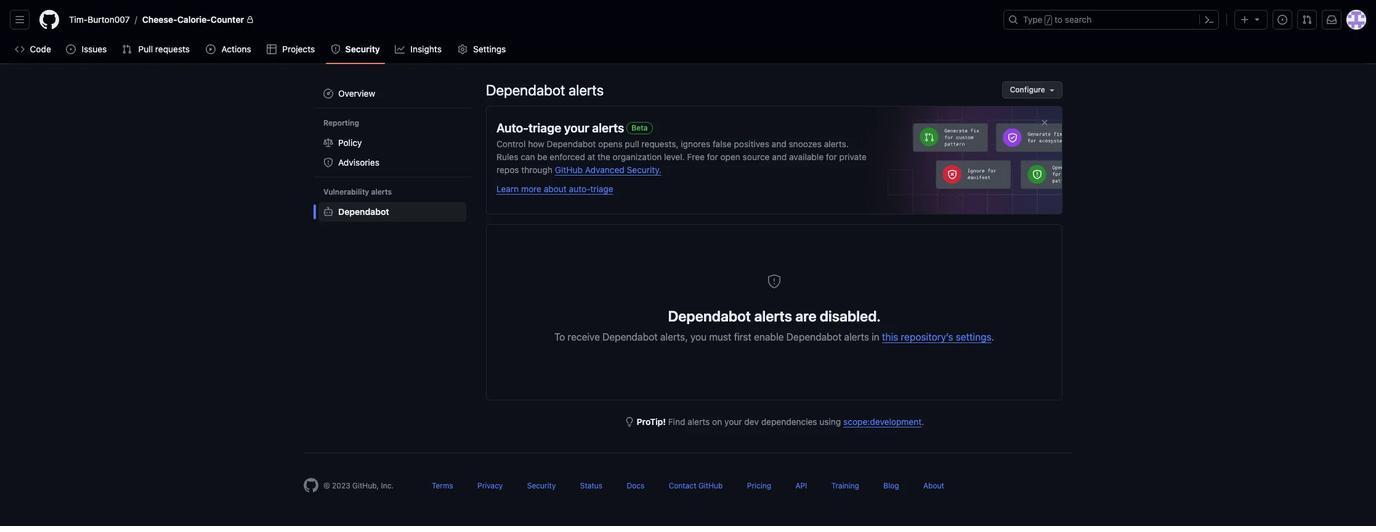 Task type: locate. For each thing, give the bounding box(es) containing it.
alerts up auto-triage your alerts
[[569, 81, 604, 99]]

cheese-
[[142, 14, 177, 25]]

/ left to
[[1047, 16, 1051, 25]]

0 vertical spatial list
[[64, 10, 996, 30]]

0 horizontal spatial your
[[564, 121, 589, 135]]

0 horizontal spatial git pull request image
[[122, 44, 132, 54]]

security left graph image
[[345, 44, 380, 54]]

for down alerts.
[[826, 152, 837, 162]]

insights link
[[390, 40, 448, 59]]

shield image up dependabot alerts are disabled.
[[767, 274, 782, 289]]

receive
[[568, 331, 600, 343]]

0 horizontal spatial security
[[345, 44, 380, 54]]

issue opened image inside issues "link"
[[66, 44, 76, 54]]

scope:development
[[844, 417, 922, 427]]

shield image
[[331, 44, 340, 54], [767, 274, 782, 289]]

/
[[135, 14, 137, 25], [1047, 16, 1051, 25]]

settings
[[473, 44, 506, 54]]

1 horizontal spatial shield image
[[767, 274, 782, 289]]

can
[[521, 152, 535, 162]]

2 for from the left
[[826, 152, 837, 162]]

projects link
[[262, 40, 321, 59]]

alerts
[[569, 81, 604, 99], [592, 121, 624, 135], [371, 187, 392, 197], [754, 307, 792, 325], [844, 331, 869, 343], [688, 417, 710, 427]]

code
[[30, 44, 51, 54]]

list containing overview
[[314, 79, 471, 227]]

terms link
[[432, 481, 453, 490]]

settings
[[956, 331, 992, 343]]

to
[[1055, 14, 1063, 25]]

security link left status link
[[527, 481, 556, 490]]

0 vertical spatial .
[[992, 331, 994, 343]]

protip! find alerts on your dev dependencies using scope:development .
[[637, 417, 924, 427]]

0 horizontal spatial security link
[[326, 40, 385, 59]]

1 vertical spatial security
[[527, 481, 556, 490]]

advanced
[[585, 165, 625, 175]]

.
[[992, 331, 994, 343], [922, 417, 924, 427]]

rules
[[497, 152, 518, 162]]

0 vertical spatial shield image
[[331, 44, 340, 54]]

open
[[721, 152, 741, 162]]

github right contact
[[699, 481, 723, 490]]

github
[[555, 165, 583, 175], [699, 481, 723, 490]]

docs link
[[627, 481, 645, 490]]

0 horizontal spatial issue opened image
[[66, 44, 76, 54]]

0 vertical spatial your
[[564, 121, 589, 135]]

law image
[[323, 138, 333, 148]]

type / to search
[[1023, 14, 1092, 25]]

disabled.
[[820, 307, 881, 325]]

available
[[789, 152, 824, 162]]

shield image for security
[[331, 44, 340, 54]]

light bulb image
[[625, 417, 634, 427]]

issue opened image right triangle down icon
[[1278, 15, 1288, 25]]

contact github
[[669, 481, 723, 490]]

0 vertical spatial github
[[555, 165, 583, 175]]

1 horizontal spatial for
[[826, 152, 837, 162]]

dependabot down are
[[787, 331, 842, 343]]

0 vertical spatial issue opened image
[[1278, 15, 1288, 25]]

calorie-
[[177, 14, 211, 25]]

status
[[580, 481, 603, 490]]

dependabot alerts
[[486, 81, 604, 99]]

shield image inside security link
[[331, 44, 340, 54]]

security left status link
[[527, 481, 556, 490]]

0 vertical spatial security
[[345, 44, 380, 54]]

first
[[734, 331, 752, 343]]

enforced
[[550, 152, 585, 162]]

1 horizontal spatial /
[[1047, 16, 1051, 25]]

0 horizontal spatial shield image
[[331, 44, 340, 54]]

dependabot image
[[323, 207, 333, 217]]

pull
[[625, 139, 639, 149]]

insights
[[411, 44, 442, 54]]

github advanced security.
[[555, 165, 662, 175]]

shield image right the projects
[[331, 44, 340, 54]]

dependabot up enforced at left top
[[547, 139, 596, 149]]

1 vertical spatial your
[[725, 417, 742, 427]]

your up enforced at left top
[[564, 121, 589, 135]]

alerts up vulnerability alerts 'element'
[[371, 187, 392, 197]]

1 vertical spatial triage
[[590, 184, 613, 194]]

scope:development link
[[844, 417, 922, 427]]

must
[[709, 331, 732, 343]]

dependabot inside 'link'
[[338, 206, 389, 217]]

lock image
[[247, 16, 254, 23]]

1 horizontal spatial issue opened image
[[1278, 15, 1288, 25]]

and right source
[[772, 152, 787, 162]]

issue opened image left issues
[[66, 44, 76, 54]]

cheese-calorie-counter link
[[137, 10, 259, 30]]

overview
[[338, 88, 375, 99]]

issue opened image for git pull request icon within pull requests link
[[66, 44, 76, 54]]

1 vertical spatial github
[[699, 481, 723, 490]]

security.
[[627, 165, 662, 175]]

0 vertical spatial security link
[[326, 40, 385, 59]]

pull requests
[[138, 44, 190, 54]]

github down enforced at left top
[[555, 165, 583, 175]]

1 vertical spatial security link
[[527, 481, 556, 490]]

© 2023 github, inc.
[[323, 481, 394, 490]]

security link up overview
[[326, 40, 385, 59]]

triage up how on the top
[[529, 121, 561, 135]]

0 vertical spatial git pull request image
[[1303, 15, 1312, 25]]

dependabot up auto-
[[486, 81, 565, 99]]

tim-
[[69, 14, 88, 25]]

vulnerability alerts
[[323, 187, 392, 197]]

1 horizontal spatial git pull request image
[[1303, 15, 1312, 25]]

git pull request image left 'pull'
[[122, 44, 132, 54]]

table image
[[267, 44, 277, 54]]

git pull request image inside pull requests link
[[122, 44, 132, 54]]

code image
[[15, 44, 25, 54]]

training
[[832, 481, 859, 490]]

notifications image
[[1327, 15, 1337, 25]]

your right on
[[725, 417, 742, 427]]

training link
[[832, 481, 859, 490]]

0 vertical spatial and
[[772, 139, 787, 149]]

your
[[564, 121, 589, 135], [725, 417, 742, 427]]

shield image
[[323, 158, 333, 168]]

learn
[[497, 184, 519, 194]]

free
[[687, 152, 705, 162]]

control how dependabot opens pull requests, ignores false positives and snoozes alerts. rules can be enforced at the organization level. free for open source and available for private repos through
[[497, 139, 867, 175]]

0 horizontal spatial triage
[[529, 121, 561, 135]]

homepage image
[[39, 10, 59, 30]]

security link
[[326, 40, 385, 59], [527, 481, 556, 490]]

alerts left the in
[[844, 331, 869, 343]]

security
[[345, 44, 380, 54], [527, 481, 556, 490]]

settings link
[[453, 40, 512, 59]]

and left snoozes at the top
[[772, 139, 787, 149]]

shield image for dependabot alerts are disabled.
[[767, 274, 782, 289]]

1 vertical spatial shield image
[[767, 274, 782, 289]]

0 horizontal spatial for
[[707, 152, 718, 162]]

issue opened image
[[1278, 15, 1288, 25], [66, 44, 76, 54]]

advisories link
[[319, 153, 466, 173]]

alerts up to receive dependabot alerts, you must first enable dependabot alerts in this repository's settings . in the bottom of the page
[[754, 307, 792, 325]]

1 vertical spatial .
[[922, 417, 924, 427]]

git pull request image
[[1303, 15, 1312, 25], [122, 44, 132, 54]]

auto-
[[569, 184, 591, 194]]

1 vertical spatial list
[[314, 79, 471, 227]]

status link
[[580, 481, 603, 490]]

for
[[707, 152, 718, 162], [826, 152, 837, 162]]

triage down advanced
[[590, 184, 613, 194]]

dependabot inside control how dependabot opens pull requests, ignores false positives and snoozes alerts. rules can be enforced at the organization level. free for open source and available for private repos through
[[547, 139, 596, 149]]

0 horizontal spatial /
[[135, 14, 137, 25]]

1 vertical spatial and
[[772, 152, 787, 162]]

api
[[796, 481, 807, 490]]

for down false
[[707, 152, 718, 162]]

1 vertical spatial issue opened image
[[66, 44, 76, 54]]

terms
[[432, 481, 453, 490]]

dependabot down vulnerability alerts
[[338, 206, 389, 217]]

level.
[[664, 152, 685, 162]]

type
[[1023, 14, 1043, 25]]

1 horizontal spatial triage
[[590, 184, 613, 194]]

git pull request image left notifications 'icon'
[[1303, 15, 1312, 25]]

pull
[[138, 44, 153, 54]]

/ inside type / to search
[[1047, 16, 1051, 25]]

1 vertical spatial git pull request image
[[122, 44, 132, 54]]

learn more about auto-triage link
[[497, 184, 613, 194]]

/ left the cheese-
[[135, 14, 137, 25]]

list
[[64, 10, 996, 30], [314, 79, 471, 227]]

command palette image
[[1205, 15, 1214, 25]]

policy link
[[319, 133, 466, 153]]

0 horizontal spatial github
[[555, 165, 583, 175]]

and
[[772, 139, 787, 149], [772, 152, 787, 162]]



Task type: describe. For each thing, give the bounding box(es) containing it.
dependabot left the alerts,
[[603, 331, 658, 343]]

this repository's settings link
[[882, 331, 992, 343]]

reporting
[[323, 118, 359, 128]]

false
[[713, 139, 732, 149]]

1 horizontal spatial security link
[[527, 481, 556, 490]]

issues link
[[61, 40, 112, 59]]

privacy
[[478, 481, 503, 490]]

privacy link
[[478, 481, 503, 490]]

tim-burton007 link
[[64, 10, 135, 30]]

find
[[668, 417, 685, 427]]

triangle down image
[[1253, 14, 1262, 24]]

in
[[872, 331, 880, 343]]

vulnerability
[[323, 187, 369, 197]]

dependabot link
[[319, 202, 466, 222]]

to
[[554, 331, 565, 343]]

alerts,
[[660, 331, 688, 343]]

contact
[[669, 481, 697, 490]]

1 for from the left
[[707, 152, 718, 162]]

beta
[[632, 123, 648, 132]]

dependabot alerts are disabled.
[[668, 307, 881, 325]]

auto-
[[497, 121, 529, 135]]

code link
[[10, 40, 56, 59]]

ignores
[[681, 139, 711, 149]]

issue opened image for git pull request icon to the top
[[1278, 15, 1288, 25]]

0 horizontal spatial .
[[922, 417, 924, 427]]

about
[[924, 481, 944, 490]]

blog link
[[884, 481, 899, 490]]

github,
[[352, 481, 379, 490]]

issues
[[82, 44, 107, 54]]

projects
[[282, 44, 315, 54]]

list containing tim-burton007
[[64, 10, 996, 30]]

you
[[691, 331, 707, 343]]

advisories
[[338, 157, 379, 168]]

1 horizontal spatial your
[[725, 417, 742, 427]]

contact github link
[[669, 481, 723, 490]]

actions link
[[201, 40, 257, 59]]

1 horizontal spatial .
[[992, 331, 994, 343]]

learn more about auto-triage
[[497, 184, 613, 194]]

blog
[[884, 481, 899, 490]]

reporting element
[[319, 133, 466, 173]]

about
[[544, 184, 567, 194]]

burton007
[[88, 14, 130, 25]]

play image
[[206, 44, 216, 54]]

tim-burton007 /
[[69, 14, 137, 25]]

alerts left on
[[688, 417, 710, 427]]

api link
[[796, 481, 807, 490]]

snoozes
[[789, 139, 822, 149]]

how
[[528, 139, 545, 149]]

enable
[[754, 331, 784, 343]]

inc.
[[381, 481, 394, 490]]

dev
[[744, 417, 759, 427]]

alerts.
[[824, 139, 849, 149]]

pricing link
[[747, 481, 771, 490]]

using
[[820, 417, 841, 427]]

repos
[[497, 165, 519, 175]]

the
[[598, 152, 611, 162]]

1 horizontal spatial security
[[527, 481, 556, 490]]

close image
[[1040, 118, 1050, 128]]

at
[[588, 152, 595, 162]]

meter image
[[323, 89, 333, 99]]

policy
[[338, 137, 362, 148]]

pull requests link
[[117, 40, 196, 59]]

auto-triage your alerts
[[497, 121, 624, 135]]

graph image
[[395, 44, 405, 54]]

counter
[[211, 14, 244, 25]]

github advanced security. link
[[555, 165, 662, 175]]

dependabot up the "must"
[[668, 307, 751, 325]]

more
[[521, 184, 542, 194]]

0 vertical spatial triage
[[529, 121, 561, 135]]

gear image
[[457, 44, 467, 54]]

source
[[743, 152, 770, 162]]

are
[[796, 307, 817, 325]]

dependencies
[[761, 417, 817, 427]]

protip!
[[637, 417, 666, 427]]

repository's
[[901, 331, 953, 343]]

to receive dependabot alerts, you must first enable dependabot alerts in this repository's settings .
[[554, 331, 994, 343]]

alerts up opens
[[592, 121, 624, 135]]

alerts inside list
[[371, 187, 392, 197]]

on
[[712, 417, 722, 427]]

opens
[[598, 139, 623, 149]]

1 horizontal spatial github
[[699, 481, 723, 490]]

be
[[537, 152, 547, 162]]

control
[[497, 139, 526, 149]]

homepage image
[[304, 478, 319, 493]]

about link
[[924, 481, 944, 490]]

pricing
[[747, 481, 771, 490]]

plus image
[[1240, 15, 1250, 25]]

requests
[[155, 44, 190, 54]]

docs
[[627, 481, 645, 490]]

vulnerability alerts element
[[319, 202, 466, 222]]

positives
[[734, 139, 769, 149]]

©
[[323, 481, 330, 490]]

actions
[[222, 44, 251, 54]]

configure
[[1010, 85, 1047, 94]]

organization
[[613, 152, 662, 162]]

/ inside "tim-burton007 /"
[[135, 14, 137, 25]]

cheese-calorie-counter
[[142, 14, 244, 25]]

private
[[840, 152, 867, 162]]



Task type: vqa. For each thing, say whether or not it's contained in the screenshot.
the bottommost forks icon
no



